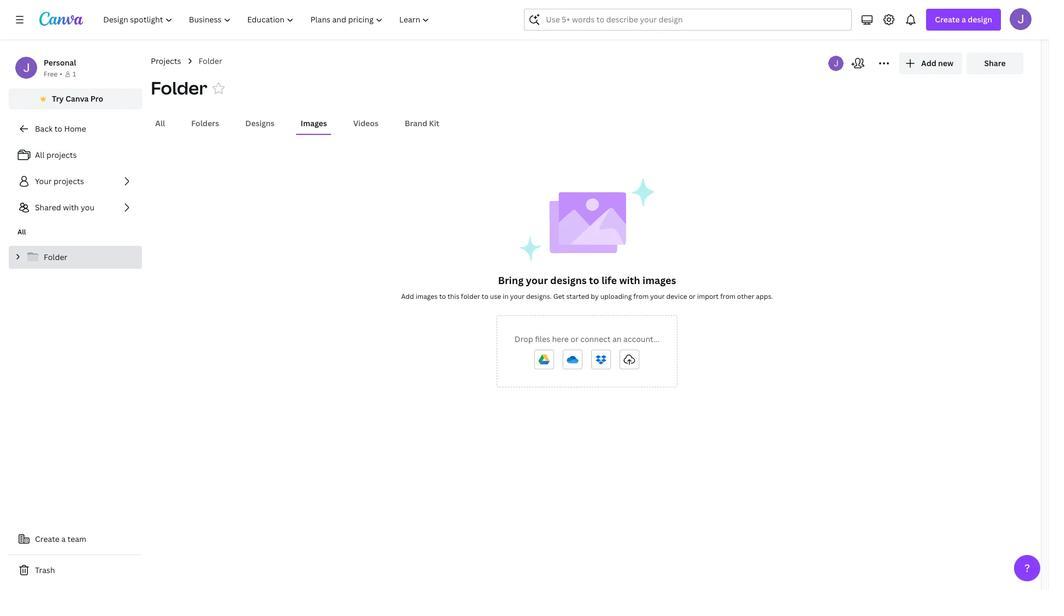 Task type: locate. For each thing, give the bounding box(es) containing it.
with right life
[[620, 274, 641, 287]]

shared with you
[[35, 202, 94, 213]]

other
[[738, 292, 755, 301]]

1 horizontal spatial your
[[526, 274, 548, 287]]

1 from from the left
[[634, 292, 649, 301]]

1 horizontal spatial all
[[35, 150, 45, 160]]

pro
[[91, 93, 103, 104]]

0 horizontal spatial from
[[634, 292, 649, 301]]

1 vertical spatial folder
[[151, 76, 208, 100]]

a inside create a design dropdown button
[[962, 14, 967, 25]]

device
[[667, 292, 688, 301]]

or right here at bottom right
[[571, 334, 579, 344]]

0 vertical spatial create
[[936, 14, 961, 25]]

1 horizontal spatial a
[[962, 14, 967, 25]]

folder up folder button
[[199, 56, 222, 66]]

create left design
[[936, 14, 961, 25]]

1 vertical spatial images
[[416, 292, 438, 301]]

1 horizontal spatial or
[[689, 292, 696, 301]]

1 horizontal spatial folder link
[[199, 55, 222, 67]]

folder down shared at left
[[44, 252, 67, 262]]

0 vertical spatial a
[[962, 14, 967, 25]]

0 vertical spatial add
[[922, 58, 937, 68]]

add new
[[922, 58, 954, 68]]

list
[[9, 144, 142, 219]]

1 vertical spatial with
[[620, 274, 641, 287]]

all inside button
[[155, 118, 165, 128]]

list containing all projects
[[9, 144, 142, 219]]

1 vertical spatial all
[[35, 150, 45, 160]]

create a team button
[[9, 529, 142, 551]]

a for team
[[61, 534, 66, 545]]

add left the this
[[401, 292, 414, 301]]

your
[[35, 176, 52, 186]]

1 vertical spatial add
[[401, 292, 414, 301]]

videos button
[[349, 113, 383, 134]]

share button
[[967, 52, 1024, 74]]

1 horizontal spatial add
[[922, 58, 937, 68]]

bring your designs to life with images add images to this folder to use in your designs. get started by uploading from your device or import from other apps.
[[401, 274, 774, 301]]

a left design
[[962, 14, 967, 25]]

a
[[962, 14, 967, 25], [61, 534, 66, 545]]

folder button
[[151, 76, 208, 100]]

from right uploading
[[634, 292, 649, 301]]

or right device
[[689, 292, 696, 301]]

a inside create a team button
[[61, 534, 66, 545]]

2 horizontal spatial all
[[155, 118, 165, 128]]

create for create a team
[[35, 534, 60, 545]]

to left the use
[[482, 292, 489, 301]]

design
[[968, 14, 993, 25]]

1 vertical spatial a
[[61, 534, 66, 545]]

free
[[44, 69, 58, 79]]

jacob simon image
[[1010, 8, 1032, 30]]

0 horizontal spatial your
[[510, 292, 525, 301]]

from left other
[[721, 292, 736, 301]]

images
[[301, 118, 327, 128]]

0 vertical spatial projects
[[46, 150, 77, 160]]

1 vertical spatial folder link
[[9, 246, 142, 269]]

folder link down shared with you link
[[9, 246, 142, 269]]

new
[[939, 58, 954, 68]]

folders button
[[187, 113, 224, 134]]

your left device
[[651, 292, 665, 301]]

apps.
[[757, 292, 774, 301]]

designs button
[[241, 113, 279, 134]]

drop
[[515, 334, 533, 344]]

1 horizontal spatial create
[[936, 14, 961, 25]]

your
[[526, 274, 548, 287], [510, 292, 525, 301], [651, 292, 665, 301]]

1 vertical spatial projects
[[54, 176, 84, 186]]

files
[[535, 334, 551, 344]]

None search field
[[525, 9, 853, 31]]

designs
[[246, 118, 275, 128]]

create inside create a design dropdown button
[[936, 14, 961, 25]]

home
[[64, 124, 86, 134]]

0 vertical spatial all
[[155, 118, 165, 128]]

with left you
[[63, 202, 79, 213]]

all for the all button
[[155, 118, 165, 128]]

0 vertical spatial or
[[689, 292, 696, 301]]

0 vertical spatial with
[[63, 202, 79, 213]]

0 horizontal spatial images
[[416, 292, 438, 301]]

or
[[689, 292, 696, 301], [571, 334, 579, 344]]

create inside create a team button
[[35, 534, 60, 545]]

this
[[448, 292, 460, 301]]

your right in
[[510, 292, 525, 301]]

brand kit
[[405, 118, 440, 128]]

projects
[[46, 150, 77, 160], [54, 176, 84, 186]]

drop files here or connect an account...
[[515, 334, 660, 344]]

to left the this
[[440, 292, 446, 301]]

folder link
[[199, 55, 222, 67], [9, 246, 142, 269]]

images left the this
[[416, 292, 438, 301]]

1 vertical spatial create
[[35, 534, 60, 545]]

0 horizontal spatial with
[[63, 202, 79, 213]]

2 vertical spatial all
[[17, 227, 26, 237]]

share
[[985, 58, 1006, 68]]

brand kit button
[[401, 113, 444, 134]]

0 horizontal spatial all
[[17, 227, 26, 237]]

projects down the back to home
[[46, 150, 77, 160]]

all
[[155, 118, 165, 128], [35, 150, 45, 160], [17, 227, 26, 237]]

0 vertical spatial folder link
[[199, 55, 222, 67]]

create for create a design
[[936, 14, 961, 25]]

images
[[643, 274, 677, 287], [416, 292, 438, 301]]

with
[[63, 202, 79, 213], [620, 274, 641, 287]]

shared
[[35, 202, 61, 213]]

0 horizontal spatial create
[[35, 534, 60, 545]]

a left team
[[61, 534, 66, 545]]

Search search field
[[546, 9, 831, 30]]

1 horizontal spatial images
[[643, 274, 677, 287]]

trash link
[[9, 560, 142, 582]]

0 horizontal spatial add
[[401, 292, 414, 301]]

uploading
[[601, 292, 632, 301]]

your up designs.
[[526, 274, 548, 287]]

1 horizontal spatial with
[[620, 274, 641, 287]]

1 horizontal spatial from
[[721, 292, 736, 301]]

add inside dropdown button
[[922, 58, 937, 68]]

images up device
[[643, 274, 677, 287]]

0 horizontal spatial folder link
[[9, 246, 142, 269]]

try
[[52, 93, 64, 104]]

1 vertical spatial or
[[571, 334, 579, 344]]

from
[[634, 292, 649, 301], [721, 292, 736, 301]]

0 vertical spatial folder
[[199, 56, 222, 66]]

connect
[[581, 334, 611, 344]]

to right back
[[54, 124, 62, 134]]

create
[[936, 14, 961, 25], [35, 534, 60, 545]]

to
[[54, 124, 62, 134], [589, 274, 600, 287], [440, 292, 446, 301], [482, 292, 489, 301]]

2 vertical spatial folder
[[44, 252, 67, 262]]

create left team
[[35, 534, 60, 545]]

projects right your
[[54, 176, 84, 186]]

add left new on the top right
[[922, 58, 937, 68]]

folder
[[199, 56, 222, 66], [151, 76, 208, 100], [44, 252, 67, 262]]

all inside list
[[35, 150, 45, 160]]

•
[[60, 69, 62, 79]]

folder down projects link
[[151, 76, 208, 100]]

add
[[922, 58, 937, 68], [401, 292, 414, 301]]

0 horizontal spatial a
[[61, 534, 66, 545]]

create a team
[[35, 534, 86, 545]]

folder link up folder button
[[199, 55, 222, 67]]

back to home link
[[9, 118, 142, 140]]



Task type: describe. For each thing, give the bounding box(es) containing it.
to left life
[[589, 274, 600, 287]]

try canva pro button
[[9, 89, 142, 109]]

designs.
[[527, 292, 552, 301]]

all projects link
[[9, 144, 142, 166]]

folder for the rightmost folder link
[[199, 56, 222, 66]]

a for design
[[962, 14, 967, 25]]

folder for folder button
[[151, 76, 208, 100]]

0 vertical spatial images
[[643, 274, 677, 287]]

here
[[552, 334, 569, 344]]

back
[[35, 124, 53, 134]]

try canva pro
[[52, 93, 103, 104]]

personal
[[44, 57, 76, 68]]

all for all projects
[[35, 150, 45, 160]]

projects for all projects
[[46, 150, 77, 160]]

add inside bring your designs to life with images add images to this folder to use in your designs. get started by uploading from your device or import from other apps.
[[401, 292, 414, 301]]

images button
[[297, 113, 332, 134]]

account...
[[624, 334, 660, 344]]

life
[[602, 274, 617, 287]]

by
[[591, 292, 599, 301]]

projects link
[[151, 55, 181, 67]]

in
[[503, 292, 509, 301]]

brand
[[405, 118, 428, 128]]

you
[[81, 202, 94, 213]]

folders
[[191, 118, 219, 128]]

use
[[490, 292, 501, 301]]

team
[[68, 534, 86, 545]]

designs
[[551, 274, 587, 287]]

with inside bring your designs to life with images add images to this folder to use in your designs. get started by uploading from your device or import from other apps.
[[620, 274, 641, 287]]

your projects
[[35, 176, 84, 186]]

kit
[[429, 118, 440, 128]]

with inside list
[[63, 202, 79, 213]]

started
[[567, 292, 590, 301]]

import
[[698, 292, 719, 301]]

folder
[[461, 292, 480, 301]]

projects
[[151, 56, 181, 66]]

create a design button
[[927, 9, 1002, 31]]

2 from from the left
[[721, 292, 736, 301]]

1
[[73, 69, 76, 79]]

2 horizontal spatial your
[[651, 292, 665, 301]]

create a design
[[936, 14, 993, 25]]

canva
[[66, 93, 89, 104]]

add new button
[[900, 52, 963, 74]]

all button
[[151, 113, 170, 134]]

an
[[613, 334, 622, 344]]

or inside bring your designs to life with images add images to this folder to use in your designs. get started by uploading from your device or import from other apps.
[[689, 292, 696, 301]]

videos
[[353, 118, 379, 128]]

bring
[[498, 274, 524, 287]]

trash
[[35, 565, 55, 576]]

your projects link
[[9, 171, 142, 192]]

all projects
[[35, 150, 77, 160]]

shared with you link
[[9, 197, 142, 219]]

back to home
[[35, 124, 86, 134]]

get
[[554, 292, 565, 301]]

0 horizontal spatial or
[[571, 334, 579, 344]]

top level navigation element
[[96, 9, 439, 31]]

projects for your projects
[[54, 176, 84, 186]]

free •
[[44, 69, 62, 79]]



Task type: vqa. For each thing, say whether or not it's contained in the screenshot.
the • inside the • Prints on standard or premium paper stock and 3 paper thicknesses
no



